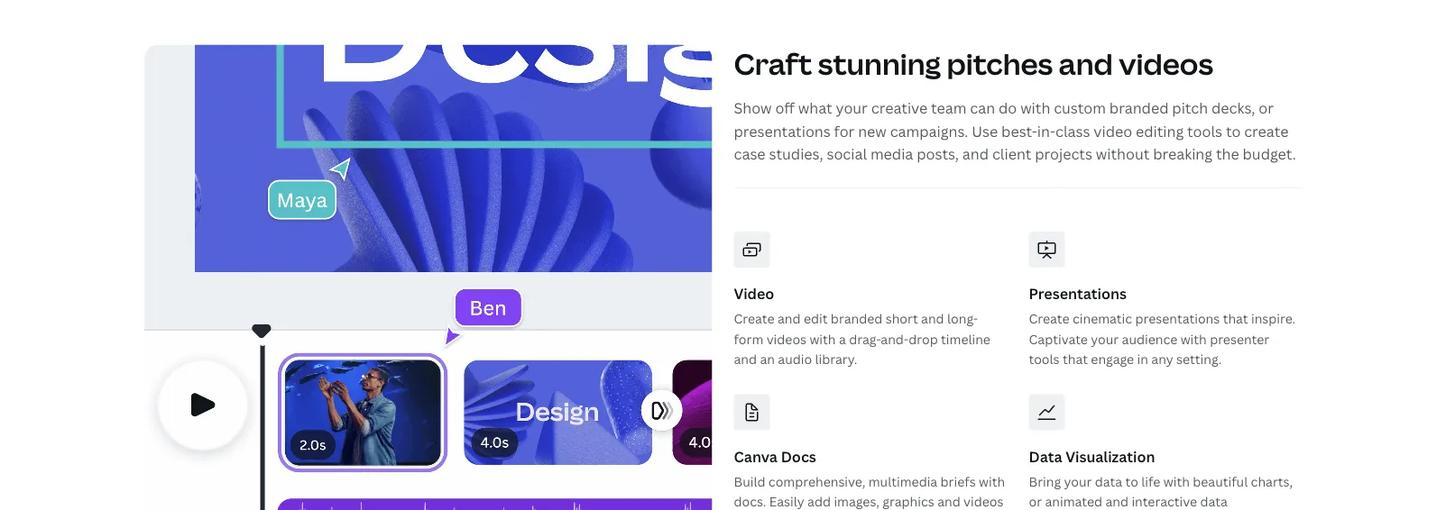 Task type: describe. For each thing, give the bounding box(es) containing it.
video create and edit branded short and long- form videos with a drag-and-drop timeline and an audio library.
[[734, 284, 991, 368]]

without
[[1096, 145, 1150, 164]]

animated
[[1045, 494, 1103, 511]]

and up custom
[[1059, 44, 1113, 83]]

and inside "canva docs build comprehensive, multimedia briefs with docs. easily add images, graphics and video"
[[938, 494, 961, 511]]

or inside show off what your creative team can do with custom branded pitch decks, or presentations for new campaigns. use best-in-class video editing tools to create case studies, social media posts, and client projects without breaking the budget.
[[1259, 98, 1274, 118]]

your for off
[[836, 98, 868, 118]]

your inside presentations create cinematic presentations that inspire. captivate your audience with presenter tools that engage in any setting.
[[1091, 331, 1119, 348]]

drop
[[909, 331, 938, 348]]

for
[[834, 121, 855, 141]]

social
[[827, 145, 867, 164]]

media
[[871, 145, 914, 164]]

to inside 'data visualization bring your data to life with beautiful charts, or animated and interactive dat'
[[1126, 473, 1139, 491]]

pitches
[[947, 44, 1053, 83]]

video
[[734, 284, 775, 303]]

with inside video create and edit branded short and long- form videos with a drag-and-drop timeline and an audio library.
[[810, 331, 836, 348]]

data visualization bring your data to life with beautiful charts, or animated and interactive dat
[[1029, 447, 1293, 511]]

campaigns.
[[890, 121, 969, 141]]

show off what your creative team can do with custom branded pitch decks, or presentations for new campaigns. use best-in-class video editing tools to create case studies, social media posts, and client projects without breaking the budget.
[[734, 98, 1297, 164]]

visualization
[[1066, 447, 1156, 467]]

briefs
[[941, 473, 976, 491]]

timeline
[[941, 331, 991, 348]]

pitch
[[1173, 98, 1209, 118]]

0 vertical spatial that
[[1223, 310, 1249, 327]]

audio
[[778, 351, 812, 368]]

easily
[[770, 494, 805, 511]]

data
[[1095, 473, 1123, 491]]

build
[[734, 473, 766, 491]]

interactive
[[1132, 494, 1198, 511]]

off
[[776, 98, 795, 118]]

studies,
[[769, 145, 824, 164]]

or inside 'data visualization bring your data to life with beautiful charts, or animated and interactive dat'
[[1029, 494, 1042, 511]]

and left edit
[[778, 310, 801, 327]]

can
[[970, 98, 996, 118]]

editing
[[1136, 121, 1184, 141]]

new
[[858, 121, 887, 141]]

and up drop
[[921, 310, 945, 327]]

craft stunning pitches and videos
[[734, 44, 1214, 83]]

branded inside show off what your creative team can do with custom branded pitch decks, or presentations for new campaigns. use best-in-class video editing tools to create case studies, social media posts, and client projects without breaking the budget.
[[1110, 98, 1169, 118]]

canva docs build comprehensive, multimedia briefs with docs. easily add images, graphics and video
[[734, 447, 1005, 511]]

1 vertical spatial that
[[1063, 351, 1088, 368]]

craft
[[734, 44, 812, 83]]

02-agency (4) image
[[144, 45, 712, 511]]

and down form
[[734, 351, 757, 368]]

and inside 'data visualization bring your data to life with beautiful charts, or animated and interactive dat'
[[1106, 494, 1129, 511]]

create for video
[[734, 310, 775, 327]]

long-
[[948, 310, 978, 327]]

library.
[[815, 351, 858, 368]]

use
[[972, 121, 998, 141]]

docs
[[781, 447, 817, 467]]

add
[[808, 494, 831, 511]]

edit
[[804, 310, 828, 327]]

presentations
[[1029, 284, 1127, 303]]



Task type: vqa. For each thing, say whether or not it's contained in the screenshot.
That to the right
yes



Task type: locate. For each thing, give the bounding box(es) containing it.
to left life
[[1126, 473, 1139, 491]]

1 vertical spatial videos
[[767, 331, 807, 348]]

that
[[1223, 310, 1249, 327], [1063, 351, 1088, 368]]

0 horizontal spatial branded
[[831, 310, 883, 327]]

presentations down off
[[734, 121, 831, 141]]

2 create from the left
[[1029, 310, 1070, 327]]

in
[[1138, 351, 1149, 368]]

engage
[[1091, 351, 1135, 368]]

create inside video create and edit branded short and long- form videos with a drag-and-drop timeline and an audio library.
[[734, 310, 775, 327]]

with inside "canva docs build comprehensive, multimedia briefs with docs. easily add images, graphics and video"
[[979, 473, 1005, 491]]

and inside show off what your creative team can do with custom branded pitch decks, or presentations for new campaigns. use best-in-class video editing tools to create case studies, social media posts, and client projects without breaking the budget.
[[963, 145, 989, 164]]

1 horizontal spatial that
[[1223, 310, 1249, 327]]

videos up pitch
[[1119, 44, 1214, 83]]

videos
[[1119, 44, 1214, 83], [767, 331, 807, 348]]

0 horizontal spatial or
[[1029, 494, 1042, 511]]

with up interactive on the bottom
[[1164, 473, 1190, 491]]

with inside show off what your creative team can do with custom branded pitch decks, or presentations for new campaigns. use best-in-class video editing tools to create case studies, social media posts, and client projects without breaking the budget.
[[1021, 98, 1051, 118]]

1 horizontal spatial presentations
[[1136, 310, 1220, 327]]

with up setting.
[[1181, 331, 1207, 348]]

or up "create"
[[1259, 98, 1274, 118]]

1 horizontal spatial or
[[1259, 98, 1274, 118]]

tools down captivate
[[1029, 351, 1060, 368]]

tools
[[1188, 121, 1223, 141], [1029, 351, 1060, 368]]

0 vertical spatial presentations
[[734, 121, 831, 141]]

short
[[886, 310, 918, 327]]

create up captivate
[[1029, 310, 1070, 327]]

team
[[931, 98, 967, 118]]

tools inside show off what your creative team can do with custom branded pitch decks, or presentations for new campaigns. use best-in-class video editing tools to create case studies, social media posts, and client projects without breaking the budget.
[[1188, 121, 1223, 141]]

class
[[1056, 121, 1091, 141]]

1 vertical spatial tools
[[1029, 351, 1060, 368]]

to
[[1226, 121, 1241, 141], [1126, 473, 1139, 491]]

in-
[[1038, 121, 1056, 141]]

an
[[760, 351, 775, 368]]

with inside presentations create cinematic presentations that inspire. captivate your audience with presenter tools that engage in any setting.
[[1181, 331, 1207, 348]]

with
[[1021, 98, 1051, 118], [810, 331, 836, 348], [1181, 331, 1207, 348], [979, 473, 1005, 491], [1164, 473, 1190, 491]]

images,
[[834, 494, 880, 511]]

and down 'briefs'
[[938, 494, 961, 511]]

your inside show off what your creative team can do with custom branded pitch decks, or presentations for new campaigns. use best-in-class video editing tools to create case studies, social media posts, and client projects without breaking the budget.
[[836, 98, 868, 118]]

multimedia
[[869, 473, 938, 491]]

best-
[[1002, 121, 1038, 141]]

branded up editing
[[1110, 98, 1169, 118]]

form
[[734, 331, 764, 348]]

graphics
[[883, 494, 935, 511]]

what
[[799, 98, 833, 118]]

do
[[999, 98, 1017, 118]]

cinematic
[[1073, 310, 1133, 327]]

create
[[1245, 121, 1289, 141]]

0 horizontal spatial presentations
[[734, 121, 831, 141]]

to inside show off what your creative team can do with custom branded pitch decks, or presentations for new campaigns. use best-in-class video editing tools to create case studies, social media posts, and client projects without breaking the budget.
[[1226, 121, 1241, 141]]

with inside 'data visualization bring your data to life with beautiful charts, or animated and interactive dat'
[[1164, 473, 1190, 491]]

branded inside video create and edit branded short and long- form videos with a drag-and-drop timeline and an audio library.
[[831, 310, 883, 327]]

creative
[[872, 98, 928, 118]]

0 horizontal spatial create
[[734, 310, 775, 327]]

1 vertical spatial your
[[1091, 331, 1119, 348]]

1 horizontal spatial branded
[[1110, 98, 1169, 118]]

1 horizontal spatial create
[[1029, 310, 1070, 327]]

your
[[836, 98, 868, 118], [1091, 331, 1119, 348], [1064, 473, 1092, 491]]

1 vertical spatial branded
[[831, 310, 883, 327]]

custom
[[1054, 98, 1106, 118]]

beautiful
[[1193, 473, 1248, 491]]

create up form
[[734, 310, 775, 327]]

your inside 'data visualization bring your data to life with beautiful charts, or animated and interactive dat'
[[1064, 473, 1092, 491]]

1 vertical spatial or
[[1029, 494, 1042, 511]]

0 vertical spatial your
[[836, 98, 868, 118]]

data
[[1029, 447, 1063, 467]]

create for presentations
[[1029, 310, 1070, 327]]

that down captivate
[[1063, 351, 1088, 368]]

0 horizontal spatial tools
[[1029, 351, 1060, 368]]

video
[[1094, 121, 1133, 141]]

and down use
[[963, 145, 989, 164]]

canva
[[734, 447, 778, 467]]

comprehensive,
[[769, 473, 866, 491]]

case
[[734, 145, 766, 164]]

0 vertical spatial videos
[[1119, 44, 1214, 83]]

videos inside video create and edit branded short and long- form videos with a drag-and-drop timeline and an audio library.
[[767, 331, 807, 348]]

0 vertical spatial or
[[1259, 98, 1274, 118]]

presentations up audience
[[1136, 310, 1220, 327]]

0 vertical spatial to
[[1226, 121, 1241, 141]]

create inside presentations create cinematic presentations that inspire. captivate your audience with presenter tools that engage in any setting.
[[1029, 310, 1070, 327]]

videos up audio
[[767, 331, 807, 348]]

1 horizontal spatial to
[[1226, 121, 1241, 141]]

0 horizontal spatial videos
[[767, 331, 807, 348]]

presenter
[[1210, 331, 1270, 348]]

client
[[993, 145, 1032, 164]]

1 horizontal spatial videos
[[1119, 44, 1214, 83]]

create
[[734, 310, 775, 327], [1029, 310, 1070, 327]]

to down decks,
[[1226, 121, 1241, 141]]

captivate
[[1029, 331, 1088, 348]]

presentations inside show off what your creative team can do with custom branded pitch decks, or presentations for new campaigns. use best-in-class video editing tools to create case studies, social media posts, and client projects without breaking the budget.
[[734, 121, 831, 141]]

with right 'briefs'
[[979, 473, 1005, 491]]

and down data on the bottom of page
[[1106, 494, 1129, 511]]

posts,
[[917, 145, 959, 164]]

your for visualization
[[1064, 473, 1092, 491]]

bring
[[1029, 473, 1061, 491]]

or
[[1259, 98, 1274, 118], [1029, 494, 1042, 511]]

0 horizontal spatial to
[[1126, 473, 1139, 491]]

with up the in-
[[1021, 98, 1051, 118]]

that up the presenter
[[1223, 310, 1249, 327]]

tools down pitch
[[1188, 121, 1223, 141]]

budget.
[[1243, 145, 1297, 164]]

inspire.
[[1252, 310, 1296, 327]]

docs.
[[734, 494, 767, 511]]

1 create from the left
[[734, 310, 775, 327]]

with left a
[[810, 331, 836, 348]]

0 vertical spatial branded
[[1110, 98, 1169, 118]]

a
[[839, 331, 846, 348]]

life
[[1142, 473, 1161, 491]]

stunning
[[818, 44, 941, 83]]

and-
[[881, 331, 909, 348]]

presentations create cinematic presentations that inspire. captivate your audience with presenter tools that engage in any setting.
[[1029, 284, 1296, 368]]

projects
[[1035, 145, 1093, 164]]

drag-
[[849, 331, 881, 348]]

branded
[[1110, 98, 1169, 118], [831, 310, 883, 327]]

1 vertical spatial presentations
[[1136, 310, 1220, 327]]

presentations
[[734, 121, 831, 141], [1136, 310, 1220, 327]]

1 vertical spatial to
[[1126, 473, 1139, 491]]

0 horizontal spatial that
[[1063, 351, 1088, 368]]

show
[[734, 98, 772, 118]]

setting.
[[1177, 351, 1222, 368]]

or down bring
[[1029, 494, 1042, 511]]

your down cinematic
[[1091, 331, 1119, 348]]

any
[[1152, 351, 1174, 368]]

1 horizontal spatial tools
[[1188, 121, 1223, 141]]

tools inside presentations create cinematic presentations that inspire. captivate your audience with presenter tools that engage in any setting.
[[1029, 351, 1060, 368]]

the
[[1216, 145, 1240, 164]]

0 vertical spatial tools
[[1188, 121, 1223, 141]]

and
[[1059, 44, 1113, 83], [963, 145, 989, 164], [778, 310, 801, 327], [921, 310, 945, 327], [734, 351, 757, 368], [938, 494, 961, 511], [1106, 494, 1129, 511]]

audience
[[1122, 331, 1178, 348]]

charts,
[[1251, 473, 1293, 491]]

2 vertical spatial your
[[1064, 473, 1092, 491]]

breaking
[[1153, 145, 1213, 164]]

your up animated on the right
[[1064, 473, 1092, 491]]

decks,
[[1212, 98, 1256, 118]]

presentations inside presentations create cinematic presentations that inspire. captivate your audience with presenter tools that engage in any setting.
[[1136, 310, 1220, 327]]

branded up drag-
[[831, 310, 883, 327]]

your up for
[[836, 98, 868, 118]]



